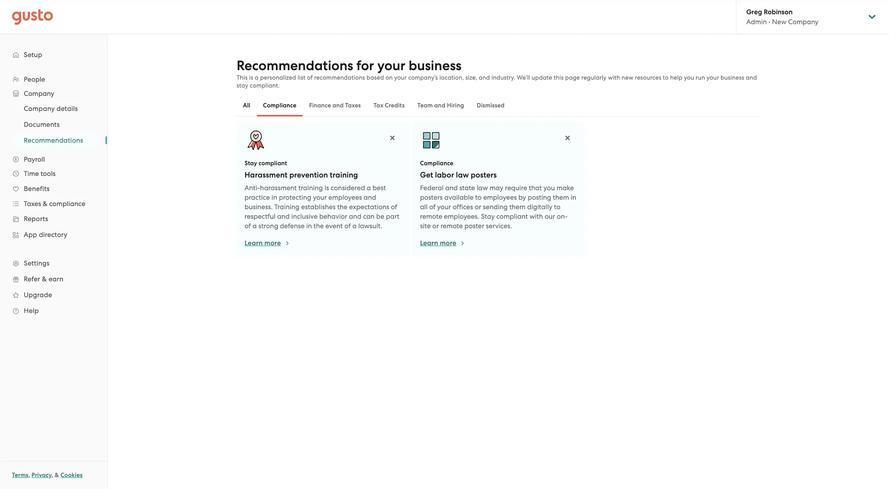 Task type: describe. For each thing, give the bounding box(es) containing it.
recommendations for recommendations for your business this is a personalized list of recommendations based on your company's location, size, and industry. we'll update this page regularly with new resources to help you run your business and stay compliant.
[[237, 58, 353, 74]]

taxes & compliance
[[24, 200, 85, 208]]

and inside the federal and state law may require that you make posters available to employees by posting them in all of your offices or sending them digitally to remote employees. stay compliant with our on- site or remote poster services.
[[446, 184, 458, 192]]

law for posters
[[456, 171, 469, 180]]

practice
[[245, 194, 270, 202]]

inclusive
[[292, 213, 318, 221]]

recommendations
[[314, 74, 365, 81]]

available
[[445, 194, 474, 202]]

help
[[24, 307, 39, 315]]

employees inside the federal and state law may require that you make posters available to employees by posting them in all of your offices or sending them digitally to remote employees. stay compliant with our on- site or remote poster services.
[[484, 194, 517, 202]]

may
[[490, 184, 504, 192]]

with inside the federal and state law may require that you make posters available to employees by posting them in all of your offices or sending them digitally to remote employees. stay compliant with our on- site or remote poster services.
[[530, 213, 543, 221]]

hiring
[[447, 102, 464, 109]]

company for company details
[[24, 105, 55, 113]]

get
[[420, 171, 433, 180]]

recommendations for your business this is a personalized list of recommendations based on your company's location, size, and industry. we'll update this page regularly with new resources to help you run your business and stay compliant.
[[237, 58, 758, 89]]

behavior
[[320, 213, 348, 221]]

learn for harassment
[[245, 239, 263, 248]]

site
[[420, 222, 431, 230]]

expectations
[[349, 203, 390, 211]]

app
[[24, 231, 37, 239]]

recommendations link
[[14, 133, 99, 148]]

company button
[[8, 86, 99, 101]]

0 vertical spatial or
[[475, 203, 482, 211]]

stay inside the federal and state law may require that you make posters available to employees by posting them in all of your offices or sending them digitally to remote employees. stay compliant with our on- site or remote poster services.
[[481, 213, 495, 221]]

company details
[[24, 105, 78, 113]]

learn for labor
[[420, 239, 438, 248]]

dismissed button
[[471, 96, 511, 115]]

reports
[[24, 215, 48, 223]]

0 horizontal spatial business
[[409, 58, 462, 74]]

people
[[24, 75, 45, 83]]

stay compliant harassment prevention training
[[245, 160, 358, 180]]

settings
[[24, 259, 50, 267]]

a down respectful at top left
[[253, 222, 257, 230]]

tools
[[41, 170, 56, 178]]

sending
[[483, 203, 508, 211]]

greg robinson admin • new company
[[747, 8, 819, 26]]

of inside the federal and state law may require that you make posters available to employees by posting them in all of your offices or sending them digitally to remote employees. stay compliant with our on- site or remote poster services.
[[430, 203, 436, 211]]

documents link
[[14, 117, 99, 132]]

tax
[[374, 102, 384, 109]]

list
[[298, 74, 306, 81]]

upgrade
[[24, 291, 52, 299]]

finance and taxes button
[[303, 96, 367, 115]]

this
[[554, 74, 564, 81]]

robinson
[[764, 8, 793, 16]]

poster
[[465, 222, 485, 230]]

run
[[696, 74, 706, 81]]

on-
[[557, 213, 568, 221]]

more for harassment
[[265, 239, 281, 248]]

new
[[622, 74, 634, 81]]

refer & earn link
[[8, 272, 99, 286]]

all
[[243, 102, 251, 109]]

regularly
[[582, 74, 607, 81]]

learn more for labor
[[420, 239, 457, 248]]

your right run on the right of page
[[707, 74, 720, 81]]

settings link
[[8, 256, 99, 271]]

compliance get labor law posters
[[420, 160, 497, 180]]

by
[[519, 194, 527, 202]]

be
[[377, 213, 385, 221]]

harassment
[[245, 171, 288, 180]]

help link
[[8, 304, 99, 318]]

harassment
[[260, 184, 297, 192]]

employees.
[[444, 213, 480, 221]]

taxes inside dropdown button
[[24, 200, 41, 208]]

a left lawsuit.
[[353, 222, 357, 230]]

0 horizontal spatial in
[[272, 194, 277, 202]]

earn
[[49, 275, 63, 283]]

anti-
[[245, 184, 260, 192]]

compliance
[[49, 200, 85, 208]]

you inside the federal and state law may require that you make posters available to employees by posting them in all of your offices or sending them digitally to remote employees. stay compliant with our on- site or remote poster services.
[[544, 184, 555, 192]]

•
[[769, 18, 771, 26]]

1 horizontal spatial them
[[553, 194, 570, 202]]

prevention
[[290, 171, 328, 180]]

2 , from the left
[[52, 472, 53, 479]]

1 horizontal spatial to
[[554, 203, 561, 211]]

time tools button
[[8, 167, 99, 181]]

your up on
[[378, 58, 406, 74]]

refer & earn
[[24, 275, 63, 283]]

help
[[671, 74, 683, 81]]

benefits
[[24, 185, 50, 193]]

part
[[386, 213, 400, 221]]

0 horizontal spatial the
[[314, 222, 324, 230]]

company for company
[[24, 90, 54, 98]]

company details link
[[14, 102, 99, 116]]

compliance for compliance get labor law posters
[[420, 160, 454, 167]]

privacy link
[[32, 472, 52, 479]]

federal
[[420, 184, 444, 192]]

best
[[373, 184, 386, 192]]

employees inside anti-harassment training is considered a best practice in protecting your employees and business. training establishes the expectations of respectful and inclusive behavior and can be part of a strong defense in the event of a lawsuit.
[[329, 194, 362, 202]]

posting
[[528, 194, 552, 202]]

our
[[545, 213, 556, 221]]

on
[[386, 74, 393, 81]]

0 vertical spatial remote
[[420, 213, 443, 221]]

a left best at the left top of the page
[[367, 184, 371, 192]]

event
[[326, 222, 343, 230]]

based
[[367, 74, 384, 81]]

reports link
[[8, 212, 99, 226]]

establishes
[[301, 203, 336, 211]]

all button
[[237, 96, 257, 115]]

a inside the recommendations for your business this is a personalized list of recommendations based on your company's location, size, and industry. we'll update this page regularly with new resources to help you run your business and stay compliant.
[[255, 74, 259, 81]]

learn more link for labor
[[420, 239, 466, 248]]

is inside the recommendations for your business this is a personalized list of recommendations based on your company's location, size, and industry. we'll update this page regularly with new resources to help you run your business and stay compliant.
[[249, 74, 253, 81]]

time tools
[[24, 170, 56, 178]]

privacy
[[32, 472, 52, 479]]

upgrade link
[[8, 288, 99, 302]]

compliant.
[[250, 82, 280, 89]]

federal and state law may require that you make posters available to employees by posting them in all of your offices or sending them digitally to remote employees. stay compliant with our on- site or remote poster services.
[[420, 184, 577, 230]]



Task type: vqa. For each thing, say whether or not it's contained in the screenshot.
to in the "Recommendations for your business This is a personalized list of recommendations based on your company's location, size, and industry. We'll update this page regularly with new resources to help you run your business and stay compliant."
yes



Task type: locate. For each thing, give the bounding box(es) containing it.
setup
[[24, 51, 42, 59]]

compliance for compliance
[[263, 102, 297, 109]]

documents
[[24, 121, 60, 129]]

compliant
[[259, 160, 287, 167], [497, 213, 528, 221]]

0 vertical spatial posters
[[471, 171, 497, 180]]

you
[[685, 74, 695, 81], [544, 184, 555, 192]]

of up part
[[391, 203, 398, 211]]

1 horizontal spatial taxes
[[345, 102, 361, 109]]

learn down strong on the top left of page
[[245, 239, 263, 248]]

company
[[789, 18, 819, 26], [24, 90, 54, 98], [24, 105, 55, 113]]

recommendations down "documents" link
[[24, 136, 83, 144]]

0 vertical spatial with
[[608, 74, 621, 81]]

company inside greg robinson admin • new company
[[789, 18, 819, 26]]

you up posting at the top
[[544, 184, 555, 192]]

1 horizontal spatial training
[[330, 171, 358, 180]]

taxes inside button
[[345, 102, 361, 109]]

2 list from the top
[[0, 101, 107, 148]]

learn more for harassment
[[245, 239, 281, 248]]

1 horizontal spatial with
[[608, 74, 621, 81]]

law
[[456, 171, 469, 180], [477, 184, 488, 192]]

personalized
[[260, 74, 296, 81]]

0 vertical spatial is
[[249, 74, 253, 81]]

your inside the federal and state law may require that you make posters available to employees by posting them in all of your offices or sending them digitally to remote employees. stay compliant with our on- site or remote poster services.
[[438, 203, 451, 211]]

digitally
[[528, 203, 553, 211]]

company up documents
[[24, 105, 55, 113]]

1 vertical spatial to
[[476, 194, 482, 202]]

2 vertical spatial company
[[24, 105, 55, 113]]

compliance up labor
[[420, 160, 454, 167]]

recommendations up list
[[237, 58, 353, 74]]

credits
[[385, 102, 405, 109]]

of right all
[[430, 203, 436, 211]]

them
[[553, 194, 570, 202], [510, 203, 526, 211]]

list containing people
[[0, 72, 107, 319]]

, left privacy link
[[28, 472, 30, 479]]

0 horizontal spatial learn more
[[245, 239, 281, 248]]

company inside dropdown button
[[24, 90, 54, 98]]

1 vertical spatial law
[[477, 184, 488, 192]]

remote
[[420, 213, 443, 221], [441, 222, 463, 230]]

training inside anti-harassment training is considered a best practice in protecting your employees and business. training establishes the expectations of respectful and inclusive behavior and can be part of a strong defense in the event of a lawsuit.
[[299, 184, 323, 192]]

0 horizontal spatial them
[[510, 203, 526, 211]]

and inside "button"
[[435, 102, 446, 109]]

,
[[28, 472, 30, 479], [52, 472, 53, 479]]

1 horizontal spatial law
[[477, 184, 488, 192]]

dismissed
[[477, 102, 505, 109]]

compliance inside compliance get labor law posters
[[420, 160, 454, 167]]

and inside button
[[333, 102, 344, 109]]

your inside anti-harassment training is considered a best practice in protecting your employees and business. training establishes the expectations of respectful and inclusive behavior and can be part of a strong defense in the event of a lawsuit.
[[313, 194, 327, 202]]

posters inside the federal and state law may require that you make posters available to employees by posting them in all of your offices or sending them digitally to remote employees. stay compliant with our on- site or remote poster services.
[[420, 194, 443, 202]]

2 horizontal spatial to
[[663, 74, 669, 81]]

1 vertical spatial taxes
[[24, 200, 41, 208]]

your up establishes
[[313, 194, 327, 202]]

1 vertical spatial &
[[42, 275, 47, 283]]

1 vertical spatial or
[[433, 222, 439, 230]]

0 horizontal spatial with
[[530, 213, 543, 221]]

with down digitally
[[530, 213, 543, 221]]

company right "new"
[[789, 18, 819, 26]]

company down the people
[[24, 90, 54, 98]]

1 horizontal spatial is
[[325, 184, 329, 192]]

recommendations for recommendations
[[24, 136, 83, 144]]

2 vertical spatial to
[[554, 203, 561, 211]]

tax credits
[[374, 102, 405, 109]]

2 employees from the left
[[484, 194, 517, 202]]

2 horizontal spatial in
[[571, 194, 577, 202]]

in inside the federal and state law may require that you make posters available to employees by posting them in all of your offices or sending them digitally to remote employees. stay compliant with our on- site or remote poster services.
[[571, 194, 577, 202]]

size,
[[466, 74, 478, 81]]

location,
[[440, 74, 464, 81]]

business.
[[245, 203, 273, 211]]

law inside the federal and state law may require that you make posters available to employees by posting them in all of your offices or sending them digitally to remote employees. stay compliant with our on- site or remote poster services.
[[477, 184, 488, 192]]

or right offices
[[475, 203, 482, 211]]

setup link
[[8, 48, 99, 62]]

1 horizontal spatial learn
[[420, 239, 438, 248]]

1 vertical spatial compliance
[[420, 160, 454, 167]]

cookies
[[61, 472, 83, 479]]

stay inside stay compliant harassment prevention training
[[245, 160, 257, 167]]

1 horizontal spatial recommendations
[[237, 58, 353, 74]]

training up 'considered' on the top of page
[[330, 171, 358, 180]]

training
[[330, 171, 358, 180], [299, 184, 323, 192]]

finance and taxes
[[309, 102, 361, 109]]

directory
[[39, 231, 67, 239]]

stay
[[245, 160, 257, 167], [481, 213, 495, 221]]

to left help
[[663, 74, 669, 81]]

0 vertical spatial company
[[789, 18, 819, 26]]

protecting
[[279, 194, 312, 202]]

home image
[[12, 9, 53, 25]]

a up compliant.
[[255, 74, 259, 81]]

business up company's
[[409, 58, 462, 74]]

of
[[307, 74, 313, 81], [391, 203, 398, 211], [430, 203, 436, 211], [245, 222, 251, 230], [345, 222, 351, 230]]

more down strong on the top left of page
[[265, 239, 281, 248]]

terms
[[12, 472, 28, 479]]

is right this
[[249, 74, 253, 81]]

0 horizontal spatial compliant
[[259, 160, 287, 167]]

law up state
[[456, 171, 469, 180]]

1 learn from the left
[[245, 239, 263, 248]]

the left event on the left top of page
[[314, 222, 324, 230]]

& up reports link
[[43, 200, 48, 208]]

update
[[532, 74, 553, 81]]

0 horizontal spatial posters
[[420, 194, 443, 202]]

of inside the recommendations for your business this is a personalized list of recommendations based on your company's location, size, and industry. we'll update this page regularly with new resources to help you run your business and stay compliant.
[[307, 74, 313, 81]]

0 vertical spatial business
[[409, 58, 462, 74]]

team
[[418, 102, 433, 109]]

of right list
[[307, 74, 313, 81]]

you inside the recommendations for your business this is a personalized list of recommendations based on your company's location, size, and industry. we'll update this page regularly with new resources to help you run your business and stay compliant.
[[685, 74, 695, 81]]

1 more from the left
[[265, 239, 281, 248]]

1 vertical spatial business
[[721, 74, 745, 81]]

employees down 'considered' on the top of page
[[329, 194, 362, 202]]

posters down federal
[[420, 194, 443, 202]]

require
[[505, 184, 528, 192]]

compliance inside button
[[263, 102, 297, 109]]

0 vertical spatial the
[[338, 203, 348, 211]]

recommendations inside the recommendations for your business this is a personalized list of recommendations based on your company's location, size, and industry. we'll update this page regularly with new resources to help you run your business and stay compliant.
[[237, 58, 353, 74]]

tax credits button
[[367, 96, 411, 115]]

new
[[773, 18, 787, 26]]

0 vertical spatial training
[[330, 171, 358, 180]]

& for compliance
[[43, 200, 48, 208]]

1 horizontal spatial you
[[685, 74, 695, 81]]

training down prevention
[[299, 184, 323, 192]]

0 vertical spatial law
[[456, 171, 469, 180]]

in down make
[[571, 194, 577, 202]]

in down inclusive
[[306, 222, 312, 230]]

taxes
[[345, 102, 361, 109], [24, 200, 41, 208]]

compliance down compliant.
[[263, 102, 297, 109]]

learn more down strong on the top left of page
[[245, 239, 281, 248]]

payroll button
[[8, 152, 99, 167]]

0 vertical spatial them
[[553, 194, 570, 202]]

1 horizontal spatial employees
[[484, 194, 517, 202]]

0 horizontal spatial taxes
[[24, 200, 41, 208]]

employees
[[329, 194, 362, 202], [484, 194, 517, 202]]

0 horizontal spatial compliance
[[263, 102, 297, 109]]

0 vertical spatial &
[[43, 200, 48, 208]]

posters up the may
[[471, 171, 497, 180]]

law left the may
[[477, 184, 488, 192]]

or right site
[[433, 222, 439, 230]]

1 vertical spatial the
[[314, 222, 324, 230]]

1 vertical spatial them
[[510, 203, 526, 211]]

learn more
[[245, 239, 281, 248], [420, 239, 457, 248]]

offices
[[453, 203, 473, 211]]

learn more down site
[[420, 239, 457, 248]]

business right run on the right of page
[[721, 74, 745, 81]]

of right event on the left top of page
[[345, 222, 351, 230]]

law for may
[[477, 184, 488, 192]]

the up behavior
[[338, 203, 348, 211]]

team and hiring
[[418, 102, 464, 109]]

& left cookies
[[55, 472, 59, 479]]

2 learn more from the left
[[420, 239, 457, 248]]

0 horizontal spatial or
[[433, 222, 439, 230]]

2 learn from the left
[[420, 239, 438, 248]]

training inside stay compliant harassment prevention training
[[330, 171, 358, 180]]

taxes & compliance button
[[8, 197, 99, 211]]

1 horizontal spatial or
[[475, 203, 482, 211]]

1 horizontal spatial learn more link
[[420, 239, 466, 248]]

with left the new
[[608, 74, 621, 81]]

0 horizontal spatial employees
[[329, 194, 362, 202]]

app directory
[[24, 231, 67, 239]]

training
[[275, 203, 300, 211]]

1 horizontal spatial stay
[[481, 213, 495, 221]]

taxes up reports
[[24, 200, 41, 208]]

learn more link for harassment
[[245, 239, 291, 248]]

with inside the recommendations for your business this is a personalized list of recommendations based on your company's location, size, and industry. we'll update this page regularly with new resources to help you run your business and stay compliant.
[[608, 74, 621, 81]]

stay
[[237, 82, 248, 89]]

your down 'available'
[[438, 203, 451, 211]]

compliant up services.
[[497, 213, 528, 221]]

0 horizontal spatial more
[[265, 239, 281, 248]]

them down 'by'
[[510, 203, 526, 211]]

& inside dropdown button
[[43, 200, 48, 208]]

posters inside compliance get labor law posters
[[471, 171, 497, 180]]

list containing company details
[[0, 101, 107, 148]]

1 vertical spatial posters
[[420, 194, 443, 202]]

make
[[557, 184, 574, 192]]

1 vertical spatial stay
[[481, 213, 495, 221]]

0 vertical spatial to
[[663, 74, 669, 81]]

2 vertical spatial &
[[55, 472, 59, 479]]

stay down "sending"
[[481, 213, 495, 221]]

0 horizontal spatial you
[[544, 184, 555, 192]]

1 employees from the left
[[329, 194, 362, 202]]

1 vertical spatial compliant
[[497, 213, 528, 221]]

1 horizontal spatial more
[[440, 239, 457, 248]]

compliant inside the federal and state law may require that you make posters available to employees by posting them in all of your offices or sending them digitally to remote employees. stay compliant with our on- site or remote poster services.
[[497, 213, 528, 221]]

0 horizontal spatial stay
[[245, 160, 257, 167]]

1 , from the left
[[28, 472, 30, 479]]

is inside anti-harassment training is considered a best practice in protecting your employees and business. training establishes the expectations of respectful and inclusive behavior and can be part of a strong defense in the event of a lawsuit.
[[325, 184, 329, 192]]

learn more link down strong on the top left of page
[[245, 239, 291, 248]]

1 horizontal spatial in
[[306, 222, 312, 230]]

1 vertical spatial with
[[530, 213, 543, 221]]

terms , privacy , & cookies
[[12, 472, 83, 479]]

you left run on the right of page
[[685, 74, 695, 81]]

recommendations
[[237, 58, 353, 74], [24, 136, 83, 144]]

1 horizontal spatial ,
[[52, 472, 53, 479]]

& left earn
[[42, 275, 47, 283]]

1 learn more link from the left
[[245, 239, 291, 248]]

industry.
[[492, 74, 516, 81]]

0 horizontal spatial law
[[456, 171, 469, 180]]

respectful
[[245, 213, 276, 221]]

is up establishes
[[325, 184, 329, 192]]

0 vertical spatial you
[[685, 74, 695, 81]]

compliance
[[263, 102, 297, 109], [420, 160, 454, 167]]

law inside compliance get labor law posters
[[456, 171, 469, 180]]

0 horizontal spatial to
[[476, 194, 482, 202]]

0 horizontal spatial learn more link
[[245, 239, 291, 248]]

1 horizontal spatial the
[[338, 203, 348, 211]]

more
[[265, 239, 281, 248], [440, 239, 457, 248]]

to
[[663, 74, 669, 81], [476, 194, 482, 202], [554, 203, 561, 211]]

to inside the recommendations for your business this is a personalized list of recommendations based on your company's location, size, and industry. we'll update this page regularly with new resources to help you run your business and stay compliant.
[[663, 74, 669, 81]]

0 vertical spatial compliance
[[263, 102, 297, 109]]

employees down the may
[[484, 194, 517, 202]]

1 vertical spatial recommendations
[[24, 136, 83, 144]]

can
[[363, 213, 375, 221]]

refer
[[24, 275, 40, 283]]

company's
[[409, 74, 438, 81]]

benefits link
[[8, 182, 99, 196]]

we'll
[[517, 74, 531, 81]]

1 horizontal spatial learn more
[[420, 239, 457, 248]]

anti-harassment training is considered a best practice in protecting your employees and business. training establishes the expectations of respectful and inclusive behavior and can be part of a strong defense in the event of a lawsuit.
[[245, 184, 400, 230]]

1 vertical spatial is
[[325, 184, 329, 192]]

details
[[57, 105, 78, 113]]

learn down site
[[420, 239, 438, 248]]

0 horizontal spatial training
[[299, 184, 323, 192]]

& for earn
[[42, 275, 47, 283]]

1 horizontal spatial business
[[721, 74, 745, 81]]

compliant inside stay compliant harassment prevention training
[[259, 160, 287, 167]]

1 vertical spatial company
[[24, 90, 54, 98]]

recommendations inside recommendations link
[[24, 136, 83, 144]]

recommendation categories for your business tab list
[[237, 94, 760, 117]]

learn
[[245, 239, 263, 248], [420, 239, 438, 248]]

labor
[[435, 171, 454, 180]]

0 vertical spatial compliant
[[259, 160, 287, 167]]

1 list from the top
[[0, 72, 107, 319]]

with
[[608, 74, 621, 81], [530, 213, 543, 221]]

more down the employees.
[[440, 239, 457, 248]]

0 vertical spatial stay
[[245, 160, 257, 167]]

is
[[249, 74, 253, 81], [325, 184, 329, 192]]

0 vertical spatial taxes
[[345, 102, 361, 109]]

1 vertical spatial training
[[299, 184, 323, 192]]

1 learn more from the left
[[245, 239, 281, 248]]

them down make
[[553, 194, 570, 202]]

0 horizontal spatial ,
[[28, 472, 30, 479]]

1 horizontal spatial posters
[[471, 171, 497, 180]]

0 horizontal spatial recommendations
[[24, 136, 83, 144]]

compliant up harassment
[[259, 160, 287, 167]]

0 vertical spatial recommendations
[[237, 58, 353, 74]]

in
[[272, 194, 277, 202], [571, 194, 577, 202], [306, 222, 312, 230]]

page
[[566, 74, 580, 81]]

strong
[[259, 222, 278, 230]]

of down respectful at top left
[[245, 222, 251, 230]]

gusto navigation element
[[0, 34, 107, 332]]

2 learn more link from the left
[[420, 239, 466, 248]]

lawsuit.
[[359, 222, 383, 230]]

admin
[[747, 18, 767, 26]]

more for labor
[[440, 239, 457, 248]]

remote up site
[[420, 213, 443, 221]]

remote down the employees.
[[441, 222, 463, 230]]

learn more link down site
[[420, 239, 466, 248]]

1 vertical spatial remote
[[441, 222, 463, 230]]

1 vertical spatial you
[[544, 184, 555, 192]]

, left cookies
[[52, 472, 53, 479]]

that
[[529, 184, 542, 192]]

2 more from the left
[[440, 239, 457, 248]]

0 horizontal spatial is
[[249, 74, 253, 81]]

cookies button
[[61, 471, 83, 480]]

in down harassment
[[272, 194, 277, 202]]

all
[[420, 203, 428, 211]]

1 horizontal spatial compliance
[[420, 160, 454, 167]]

stay up harassment
[[245, 160, 257, 167]]

1 horizontal spatial compliant
[[497, 213, 528, 221]]

to right 'available'
[[476, 194, 482, 202]]

to up on-
[[554, 203, 561, 211]]

your right on
[[395, 74, 407, 81]]

taxes left tax
[[345, 102, 361, 109]]

0 horizontal spatial learn
[[245, 239, 263, 248]]

list
[[0, 72, 107, 319], [0, 101, 107, 148]]



